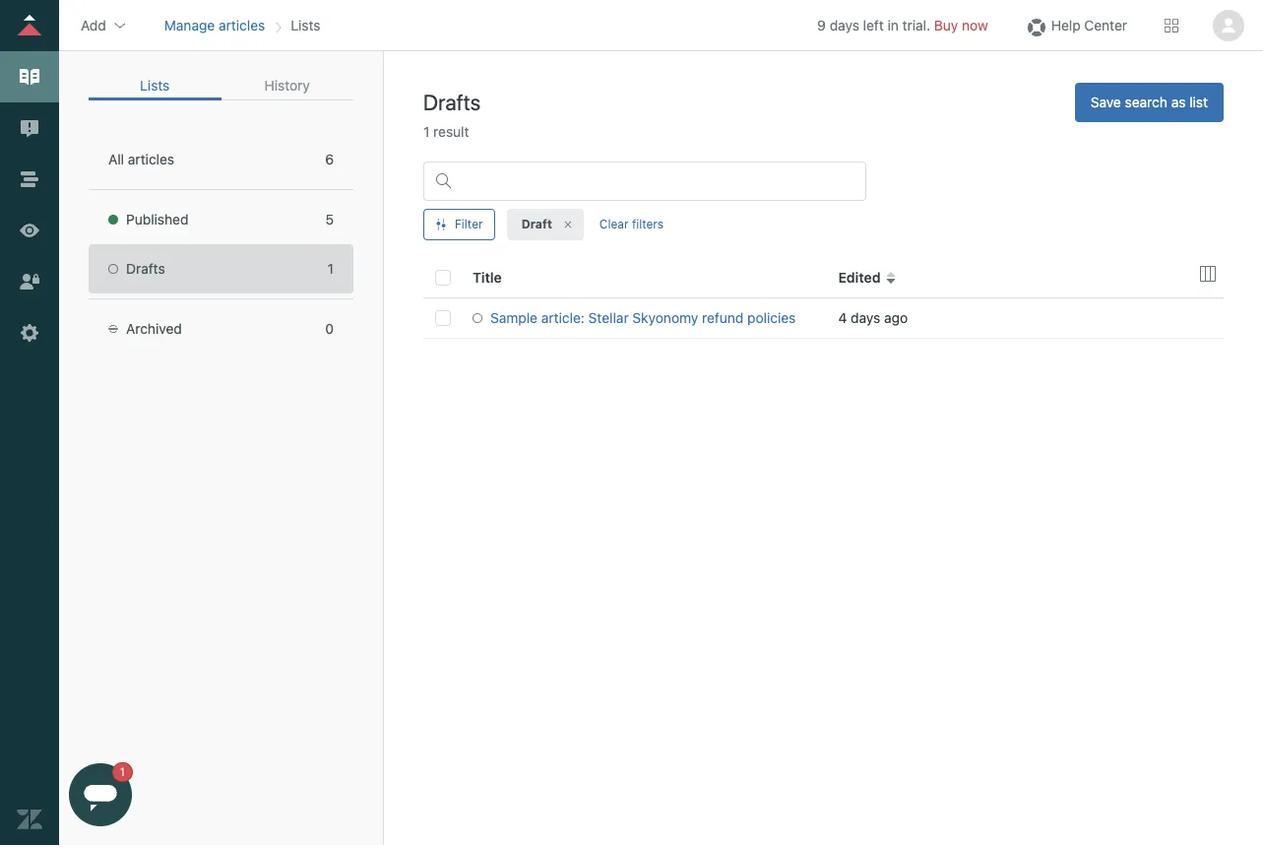 Task type: describe. For each thing, give the bounding box(es) containing it.
help
[[1052, 16, 1081, 33]]

days for left
[[830, 16, 860, 33]]

6
[[325, 151, 334, 167]]

clear filters button
[[588, 209, 676, 240]]

result
[[434, 123, 469, 140]]

filters
[[632, 217, 664, 232]]

archived
[[126, 320, 182, 337]]

settings image
[[17, 320, 42, 346]]

1 result
[[424, 123, 469, 140]]

customize design image
[[17, 218, 42, 243]]

edited button
[[839, 268, 897, 288]]

clear filters
[[600, 217, 664, 232]]

manage articles link
[[164, 16, 265, 33]]

filter button
[[424, 209, 495, 240]]

stellar
[[589, 309, 629, 326]]

edited
[[839, 269, 881, 286]]

navigation containing manage articles
[[160, 10, 325, 40]]

all articles
[[108, 151, 174, 167]]

lists inside 'navigation'
[[291, 16, 321, 33]]

save
[[1091, 94, 1122, 110]]

search
[[1126, 94, 1168, 110]]

all
[[108, 151, 124, 167]]

lists inside "link"
[[140, 77, 170, 94]]

0
[[325, 320, 334, 337]]

save search as list
[[1091, 94, 1209, 110]]

help center button
[[1018, 10, 1134, 40]]

arrange content image
[[17, 166, 42, 192]]

trial.
[[903, 16, 931, 33]]

add button
[[75, 10, 134, 40]]

9 days left in trial. buy now
[[818, 16, 989, 33]]

now
[[963, 16, 989, 33]]

published
[[126, 211, 189, 228]]

zendesk products image
[[1165, 18, 1179, 32]]

skyonomy
[[633, 309, 699, 326]]

list
[[1190, 94, 1209, 110]]

1 horizontal spatial drafts
[[424, 90, 481, 115]]

articles for manage articles
[[219, 16, 265, 33]]



Task type: locate. For each thing, give the bounding box(es) containing it.
remove image
[[562, 219, 574, 231]]

in
[[888, 16, 899, 33]]

title
[[473, 269, 502, 286]]

0 horizontal spatial articles
[[128, 151, 174, 167]]

days for ago
[[851, 309, 881, 326]]

articles for all articles
[[128, 151, 174, 167]]

sample article: stellar skyonomy refund policies link
[[473, 308, 815, 328]]

user permissions image
[[17, 269, 42, 295]]

article:
[[542, 309, 585, 326]]

clear
[[600, 217, 629, 232]]

0 horizontal spatial lists
[[140, 77, 170, 94]]

articles right the manage
[[219, 16, 265, 33]]

1 vertical spatial 1
[[328, 260, 334, 277]]

lists down the manage
[[140, 77, 170, 94]]

1 vertical spatial days
[[851, 309, 881, 326]]

sample article: stellar skyonomy refund policies
[[491, 309, 796, 326]]

0 vertical spatial drafts
[[424, 90, 481, 115]]

manage
[[164, 16, 215, 33]]

ago
[[885, 309, 908, 326]]

drafts up result
[[424, 90, 481, 115]]

save search as list button
[[1075, 83, 1225, 122]]

days
[[830, 16, 860, 33], [851, 309, 881, 326]]

1 for 1 result
[[424, 123, 430, 140]]

history link
[[221, 71, 354, 100]]

moderate content image
[[17, 115, 42, 141]]

days right 9
[[830, 16, 860, 33]]

help center
[[1052, 16, 1128, 33]]

refund
[[702, 309, 744, 326]]

1 horizontal spatial articles
[[219, 16, 265, 33]]

0 vertical spatial lists
[[291, 16, 321, 33]]

1 horizontal spatial 1
[[424, 123, 430, 140]]

buy
[[935, 16, 959, 33]]

0 horizontal spatial 1
[[328, 260, 334, 277]]

left
[[864, 16, 884, 33]]

history
[[265, 77, 310, 94]]

1 left result
[[424, 123, 430, 140]]

articles right all
[[128, 151, 174, 167]]

days right the 4
[[851, 309, 881, 326]]

1 vertical spatial lists
[[140, 77, 170, 94]]

policies
[[748, 309, 796, 326]]

4
[[839, 309, 848, 326]]

lists up history
[[291, 16, 321, 33]]

1 for 1
[[328, 260, 334, 277]]

1 vertical spatial articles
[[128, 151, 174, 167]]

1 down "5"
[[328, 260, 334, 277]]

1 horizontal spatial lists
[[291, 16, 321, 33]]

lists
[[291, 16, 321, 33], [140, 77, 170, 94]]

navigation
[[160, 10, 325, 40]]

0 vertical spatial days
[[830, 16, 860, 33]]

drafts
[[424, 90, 481, 115], [126, 260, 165, 277]]

0 vertical spatial articles
[[219, 16, 265, 33]]

add
[[81, 16, 106, 33]]

1 vertical spatial drafts
[[126, 260, 165, 277]]

5
[[326, 211, 334, 228]]

0 horizontal spatial drafts
[[126, 260, 165, 277]]

9
[[818, 16, 826, 33]]

manage articles image
[[17, 64, 42, 90]]

4 days ago
[[839, 309, 908, 326]]

articles
[[219, 16, 265, 33], [128, 151, 174, 167]]

as
[[1172, 94, 1187, 110]]

0 vertical spatial 1
[[424, 123, 430, 140]]

filter
[[455, 217, 483, 232]]

zendesk image
[[17, 807, 42, 832]]

manage articles
[[164, 16, 265, 33]]

sample
[[491, 309, 538, 326]]

show and hide columns image
[[1201, 266, 1217, 282]]

drafts down the 'published'
[[126, 260, 165, 277]]

center
[[1085, 16, 1128, 33]]

draft
[[522, 217, 553, 232]]

lists link
[[89, 71, 221, 100]]

1
[[424, 123, 430, 140], [328, 260, 334, 277]]



Task type: vqa. For each thing, say whether or not it's contained in the screenshot.
leftmost Support
no



